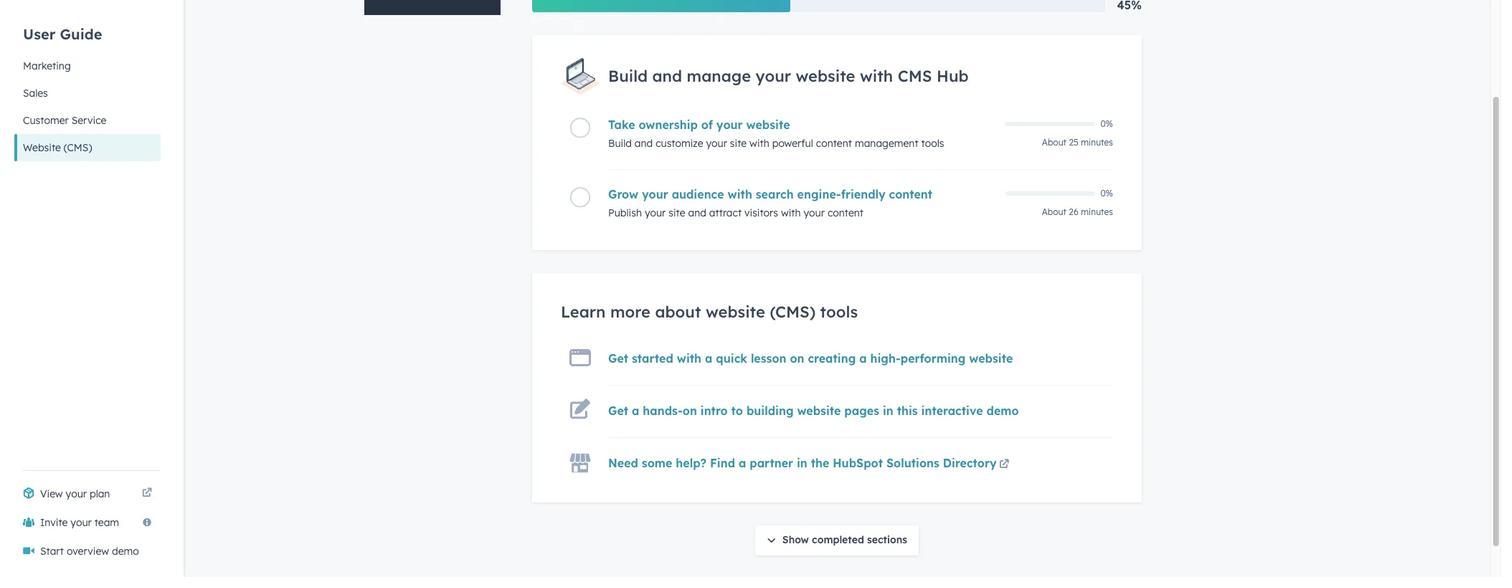 Task type: describe. For each thing, give the bounding box(es) containing it.
need some help? find a partner in the hubspot solutions directory link
[[609, 456, 1012, 474]]

26
[[1070, 206, 1079, 217]]

a left high-
[[860, 351, 867, 366]]

with right started
[[677, 351, 702, 366]]

some
[[642, 456, 673, 471]]

visitors
[[745, 206, 779, 219]]

marketing
[[23, 60, 71, 72]]

website up the quick at the left
[[706, 302, 766, 322]]

1 horizontal spatial demo
[[987, 404, 1019, 418]]

guide
[[60, 25, 102, 43]]

your right grow
[[642, 187, 669, 201]]

lesson
[[751, 351, 787, 366]]

learn
[[561, 302, 606, 322]]

minutes for grow your audience with search engine-friendly content
[[1082, 206, 1114, 217]]

ownership
[[639, 118, 698, 132]]

website
[[23, 141, 61, 154]]

sales
[[23, 87, 48, 100]]

a right find
[[739, 456, 747, 471]]

quick
[[716, 351, 748, 366]]

and inside grow your audience with search engine-friendly content publish your site and attract visitors with your content
[[689, 206, 707, 219]]

content inside take ownership of your website build and customize your site with powerful content management tools
[[817, 137, 853, 150]]

audience
[[672, 187, 725, 201]]

completed
[[812, 534, 865, 547]]

solutions
[[887, 456, 940, 471]]

get a hands-on intro to building website pages in this interactive demo
[[609, 404, 1019, 418]]

25
[[1070, 137, 1079, 148]]

start overview demo
[[40, 545, 139, 558]]

show
[[783, 534, 809, 547]]

1 horizontal spatial in
[[883, 404, 894, 418]]

1 horizontal spatial on
[[790, 351, 805, 366]]

hub
[[937, 66, 969, 86]]

customer service
[[23, 114, 107, 127]]

customer
[[23, 114, 69, 127]]

invite
[[40, 517, 68, 530]]

link opens in a new window image inside need some help? find a partner in the hubspot solutions directory link
[[1000, 457, 1010, 474]]

about for grow your audience with search engine-friendly content
[[1043, 206, 1067, 217]]

user
[[23, 25, 56, 43]]

cms
[[898, 66, 933, 86]]

started
[[632, 351, 674, 366]]

0 horizontal spatial tools
[[821, 302, 858, 322]]

view your plan link
[[14, 480, 161, 509]]

about for take ownership of your website
[[1043, 137, 1067, 148]]

performing
[[901, 351, 966, 366]]

0 horizontal spatial demo
[[112, 545, 139, 558]]

get started with a quick lesson on creating a high-performing website
[[609, 351, 1014, 366]]

friendly
[[842, 187, 886, 201]]

attract
[[710, 206, 742, 219]]

website right the performing
[[970, 351, 1014, 366]]

view
[[40, 488, 63, 501]]

user guide
[[23, 25, 102, 43]]

your right manage
[[756, 66, 792, 86]]

partner
[[750, 456, 794, 471]]

find
[[710, 456, 736, 471]]

view your plan
[[40, 488, 110, 501]]

grow
[[609, 187, 639, 201]]

invite your team button
[[14, 509, 161, 538]]

hands-
[[643, 404, 683, 418]]

start overview demo link
[[14, 538, 161, 566]]

engine-
[[798, 187, 842, 201]]

site inside grow your audience with search engine-friendly content publish your site and attract visitors with your content
[[669, 206, 686, 219]]

overview
[[67, 545, 109, 558]]

1 build from the top
[[609, 66, 648, 86]]

about 26 minutes
[[1043, 206, 1114, 217]]

this
[[897, 404, 918, 418]]

show completed sections button
[[756, 526, 919, 556]]

1 vertical spatial (cms)
[[770, 302, 816, 322]]

with up attract
[[728, 187, 753, 201]]

1 vertical spatial on
[[683, 404, 697, 418]]

website (cms) button
[[14, 134, 161, 161]]

and inside take ownership of your website build and customize your site with powerful content management tools
[[635, 137, 653, 150]]

link opens in a new window image inside view your plan "link"
[[142, 486, 152, 503]]

plan
[[90, 488, 110, 501]]

link opens in a new window image inside view your plan "link"
[[142, 489, 152, 499]]

publish
[[609, 206, 642, 219]]

your inside "link"
[[66, 488, 87, 501]]

more
[[611, 302, 651, 322]]

help?
[[676, 456, 707, 471]]

manage
[[687, 66, 751, 86]]

with left the cms
[[860, 66, 894, 86]]

1 vertical spatial content
[[890, 187, 933, 201]]

about 25 minutes
[[1043, 137, 1114, 148]]



Task type: locate. For each thing, give the bounding box(es) containing it.
0 vertical spatial and
[[653, 66, 683, 86]]

0 vertical spatial get
[[609, 351, 629, 366]]

with
[[860, 66, 894, 86], [750, 137, 770, 150], [728, 187, 753, 201], [781, 206, 801, 219], [677, 351, 702, 366]]

0 vertical spatial 0%
[[1101, 118, 1114, 129]]

link opens in a new window image inside need some help? find a partner in the hubspot solutions directory link
[[1000, 460, 1010, 471]]

sections
[[868, 534, 908, 547]]

1 horizontal spatial (cms)
[[770, 302, 816, 322]]

(cms) up get started with a quick lesson on creating a high-performing website link
[[770, 302, 816, 322]]

a
[[705, 351, 713, 366], [860, 351, 867, 366], [632, 404, 640, 418], [739, 456, 747, 471]]

1 vertical spatial minutes
[[1082, 206, 1114, 217]]

tools inside take ownership of your website build and customize your site with powerful content management tools
[[922, 137, 945, 150]]

tools up creating
[[821, 302, 858, 322]]

user guide views element
[[14, 0, 161, 161]]

0 vertical spatial about
[[1043, 137, 1067, 148]]

with down grow your audience with search engine-friendly content button
[[781, 206, 801, 219]]

0 horizontal spatial link opens in a new window image
[[142, 486, 152, 503]]

2 minutes from the top
[[1082, 206, 1114, 217]]

2 vertical spatial and
[[689, 206, 707, 219]]

take ownership of your website build and customize your site with powerful content management tools
[[609, 118, 945, 150]]

link opens in a new window image right directory
[[1000, 460, 1010, 471]]

minutes right 26
[[1082, 206, 1114, 217]]

your right publish
[[645, 206, 666, 219]]

build and manage your website with cms hub
[[609, 66, 969, 86]]

your website (cms) tools progress progress bar
[[532, 0, 791, 12]]

site left powerful
[[730, 137, 747, 150]]

content
[[817, 137, 853, 150], [890, 187, 933, 201], [828, 206, 864, 219]]

management
[[855, 137, 919, 150]]

0 vertical spatial link opens in a new window image
[[1000, 457, 1010, 474]]

take
[[609, 118, 636, 132]]

website up take ownership of your website button on the top of page
[[796, 66, 856, 86]]

your right of
[[717, 118, 743, 132]]

interactive
[[922, 404, 984, 418]]

to
[[732, 404, 743, 418]]

minutes right the 25
[[1082, 137, 1114, 148]]

0 vertical spatial minutes
[[1082, 137, 1114, 148]]

website (cms)
[[23, 141, 92, 154]]

1 vertical spatial demo
[[112, 545, 139, 558]]

about
[[1043, 137, 1067, 148], [1043, 206, 1067, 217]]

on
[[790, 351, 805, 366], [683, 404, 697, 418]]

get started with a quick lesson on creating a high-performing website link
[[609, 351, 1014, 366]]

hubspot
[[833, 456, 883, 471]]

get
[[609, 351, 629, 366], [609, 404, 629, 418]]

creating
[[808, 351, 856, 366]]

demo down team
[[112, 545, 139, 558]]

(cms) inside button
[[64, 141, 92, 154]]

0%
[[1101, 118, 1114, 129], [1101, 188, 1114, 199]]

your
[[756, 66, 792, 86], [717, 118, 743, 132], [707, 137, 728, 150], [642, 187, 669, 201], [645, 206, 666, 219], [804, 206, 825, 219], [66, 488, 87, 501], [71, 517, 92, 530]]

about left the 25
[[1043, 137, 1067, 148]]

site inside take ownership of your website build and customize your site with powerful content management tools
[[730, 137, 747, 150]]

1 horizontal spatial link opens in a new window image
[[1000, 457, 1010, 474]]

build
[[609, 66, 648, 86], [609, 137, 632, 150]]

build inside take ownership of your website build and customize your site with powerful content management tools
[[609, 137, 632, 150]]

0 vertical spatial link opens in a new window image
[[1000, 460, 1010, 471]]

service
[[72, 114, 107, 127]]

site
[[730, 137, 747, 150], [669, 206, 686, 219]]

1 minutes from the top
[[1082, 137, 1114, 148]]

1 horizontal spatial site
[[730, 137, 747, 150]]

1 0% from the top
[[1101, 118, 1114, 129]]

link opens in a new window image
[[1000, 460, 1010, 471], [142, 489, 152, 499]]

2 vertical spatial content
[[828, 206, 864, 219]]

intro
[[701, 404, 728, 418]]

0% for take ownership of your website
[[1101, 118, 1114, 129]]

get for get a hands-on intro to building website pages in this interactive demo
[[609, 404, 629, 418]]

get for get started with a quick lesson on creating a high-performing website
[[609, 351, 629, 366]]

a left hands-
[[632, 404, 640, 418]]

high-
[[871, 351, 901, 366]]

demo
[[987, 404, 1019, 418], [112, 545, 139, 558]]

2 about from the top
[[1043, 206, 1067, 217]]

0 horizontal spatial link opens in a new window image
[[142, 489, 152, 499]]

learn more about website (cms) tools
[[561, 302, 858, 322]]

1 vertical spatial in
[[797, 456, 808, 471]]

with inside take ownership of your website build and customize your site with powerful content management tools
[[750, 137, 770, 150]]

of
[[702, 118, 713, 132]]

0 vertical spatial (cms)
[[64, 141, 92, 154]]

2 0% from the top
[[1101, 188, 1114, 199]]

powerful
[[773, 137, 814, 150]]

0 vertical spatial site
[[730, 137, 747, 150]]

content down take ownership of your website button on the top of page
[[817, 137, 853, 150]]

2 build from the top
[[609, 137, 632, 150]]

link opens in a new window image right the plan
[[142, 489, 152, 499]]

search
[[756, 187, 794, 201]]

site down audience
[[669, 206, 686, 219]]

your down engine-
[[804, 206, 825, 219]]

website inside take ownership of your website build and customize your site with powerful content management tools
[[747, 118, 791, 132]]

build up the take at the left
[[609, 66, 648, 86]]

link opens in a new window image right the plan
[[142, 486, 152, 503]]

0 vertical spatial content
[[817, 137, 853, 150]]

0 vertical spatial tools
[[922, 137, 945, 150]]

0 horizontal spatial site
[[669, 206, 686, 219]]

tools right management
[[922, 137, 945, 150]]

get left hands-
[[609, 404, 629, 418]]

and
[[653, 66, 683, 86], [635, 137, 653, 150], [689, 206, 707, 219]]

in left this
[[883, 404, 894, 418]]

2 get from the top
[[609, 404, 629, 418]]

0 horizontal spatial (cms)
[[64, 141, 92, 154]]

content down friendly
[[828, 206, 864, 219]]

(cms) down customer service button
[[64, 141, 92, 154]]

your inside button
[[71, 517, 92, 530]]

your down of
[[707, 137, 728, 150]]

1 vertical spatial get
[[609, 404, 629, 418]]

a left the quick at the left
[[705, 351, 713, 366]]

tools
[[922, 137, 945, 150], [821, 302, 858, 322]]

website left 'pages'
[[798, 404, 841, 418]]

get left started
[[609, 351, 629, 366]]

1 vertical spatial site
[[669, 206, 686, 219]]

customer service button
[[14, 107, 161, 134]]

grow your audience with search engine-friendly content publish your site and attract visitors with your content
[[609, 187, 933, 219]]

0 horizontal spatial in
[[797, 456, 808, 471]]

invite your team
[[40, 517, 119, 530]]

0 vertical spatial in
[[883, 404, 894, 418]]

need some help? find a partner in the hubspot solutions directory
[[609, 456, 997, 471]]

1 vertical spatial and
[[635, 137, 653, 150]]

sales button
[[14, 80, 161, 107]]

building
[[747, 404, 794, 418]]

get a hands-on intro to building website pages in this interactive demo link
[[609, 404, 1019, 418]]

grow your audience with search engine-friendly content button
[[609, 187, 998, 201]]

1 get from the top
[[609, 351, 629, 366]]

need
[[609, 456, 639, 471]]

customize
[[656, 137, 704, 150]]

1 vertical spatial build
[[609, 137, 632, 150]]

demo right interactive
[[987, 404, 1019, 418]]

pages
[[845, 404, 880, 418]]

on left 'intro'
[[683, 404, 697, 418]]

1 vertical spatial 0%
[[1101, 188, 1114, 199]]

0% up about 26 minutes on the top of page
[[1101, 188, 1114, 199]]

website up powerful
[[747, 118, 791, 132]]

your left team
[[71, 517, 92, 530]]

build down the take at the left
[[609, 137, 632, 150]]

1 vertical spatial about
[[1043, 206, 1067, 217]]

take ownership of your website button
[[609, 118, 998, 132]]

website
[[796, 66, 856, 86], [747, 118, 791, 132], [706, 302, 766, 322], [970, 351, 1014, 366], [798, 404, 841, 418]]

0 vertical spatial on
[[790, 351, 805, 366]]

your left the plan
[[66, 488, 87, 501]]

team
[[94, 517, 119, 530]]

1 horizontal spatial link opens in a new window image
[[1000, 460, 1010, 471]]

1 vertical spatial link opens in a new window image
[[142, 489, 152, 499]]

link opens in a new window image right directory
[[1000, 457, 1010, 474]]

minutes
[[1082, 137, 1114, 148], [1082, 206, 1114, 217]]

content right friendly
[[890, 187, 933, 201]]

0 horizontal spatial on
[[683, 404, 697, 418]]

on right lesson
[[790, 351, 805, 366]]

with left powerful
[[750, 137, 770, 150]]

the
[[811, 456, 830, 471]]

and up ownership
[[653, 66, 683, 86]]

0% up the 'about 25 minutes'
[[1101, 118, 1114, 129]]

show completed sections
[[783, 534, 908, 547]]

0% for grow your audience with search engine-friendly content
[[1101, 188, 1114, 199]]

directory
[[944, 456, 997, 471]]

0 vertical spatial demo
[[987, 404, 1019, 418]]

in left the
[[797, 456, 808, 471]]

and down audience
[[689, 206, 707, 219]]

and down the take at the left
[[635, 137, 653, 150]]

1 about from the top
[[1043, 137, 1067, 148]]

1 vertical spatial link opens in a new window image
[[142, 486, 152, 503]]

start
[[40, 545, 64, 558]]

(cms)
[[64, 141, 92, 154], [770, 302, 816, 322]]

minutes for take ownership of your website
[[1082, 137, 1114, 148]]

1 vertical spatial tools
[[821, 302, 858, 322]]

marketing button
[[14, 52, 161, 80]]

about
[[655, 302, 701, 322]]

about left 26
[[1043, 206, 1067, 217]]

1 horizontal spatial tools
[[922, 137, 945, 150]]

link opens in a new window image
[[1000, 457, 1010, 474], [142, 486, 152, 503]]

0 vertical spatial build
[[609, 66, 648, 86]]



Task type: vqa. For each thing, say whether or not it's contained in the screenshot.
VIEW
yes



